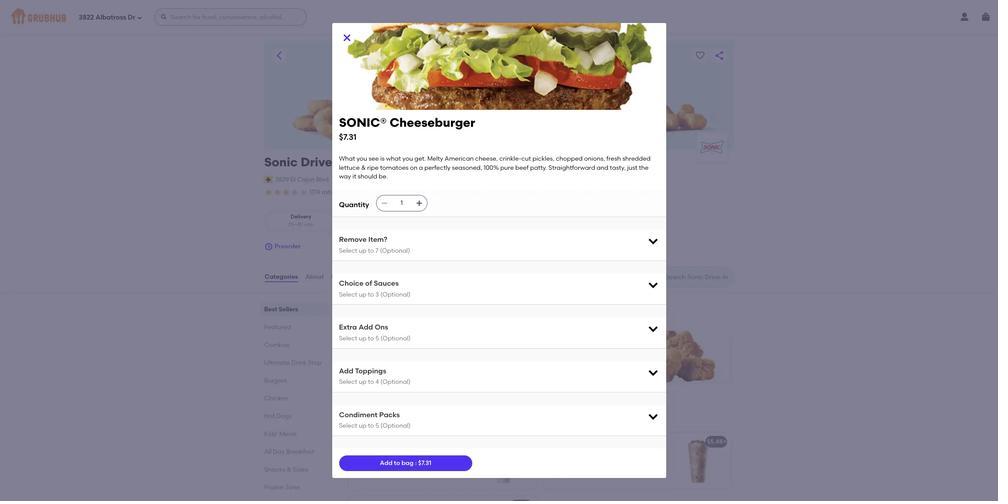 Task type: describe. For each thing, give the bounding box(es) containing it.
(optional) for packs
[[381, 423, 411, 430]]

sonic drive-in
[[264, 155, 349, 170]]

categories
[[265, 274, 298, 281]]

74
[[395, 189, 402, 196]]

to inside condiment packs select up to 5 (optional)
[[368, 423, 374, 430]]

1 vertical spatial $7.31
[[354, 365, 367, 372]]

ons
[[375, 324, 388, 332]]

jumbo
[[549, 355, 570, 362]]

toppings
[[355, 367, 386, 376]]

add inside extra add ons select up to 5 (optional)
[[359, 324, 373, 332]]

good food
[[361, 190, 388, 196]]

a
[[419, 164, 423, 172]]

2 you from the left
[[402, 155, 413, 163]]

ultimate drink stop tab
[[264, 359, 325, 368]]

vanilla
[[353, 451, 373, 458]]

(optional) inside choice of sauces select up to 3 (optional)
[[380, 291, 411, 299]]

up inside choice of sauces select up to 3 (optional)
[[359, 291, 366, 299]]

on
[[409, 190, 417, 196]]

about
[[305, 274, 324, 281]]

choice of sauces select up to 3 (optional)
[[339, 280, 411, 299]]

chicken®
[[598, 355, 626, 362]]

sauces
[[374, 280, 399, 288]]

min
[[304, 222, 314, 228]]

ultimate
[[264, 360, 290, 367]]

el
[[291, 176, 296, 183]]

delivery
[[291, 214, 311, 220]]

add toppings select up to 4 (optional)
[[339, 367, 411, 386]]

all day breakfast tab
[[264, 448, 325, 457]]

the
[[639, 164, 649, 172]]

1174
[[309, 189, 320, 196]]

jumbo popcorn chicken®
[[549, 355, 626, 362]]

up for condiment
[[359, 423, 366, 430]]

2829 el cajon blvd
[[275, 176, 329, 183]]

ratings
[[321, 189, 342, 196]]

bag
[[402, 460, 414, 468]]

what you see is what you get. melty american cheese, crinkle-cut pickles, chopped onions, fresh shredded lettuce & ripe tomatoes on a perfectly seasoned, 100% pure beef patty. straightforward and tasty, just the way it should be.
[[339, 155, 652, 180]]

add to bag : $7.31
[[380, 460, 431, 468]]

$5.48
[[707, 439, 723, 446]]

to inside add toppings select up to 4 (optional)
[[368, 379, 374, 386]]

burgers
[[264, 378, 287, 385]]

kids' meals tab
[[264, 430, 325, 439]]

2829
[[275, 176, 289, 183]]

snacks
[[264, 467, 285, 474]]

chocolate trick or treat blast image
[[665, 433, 730, 490]]

or
[[389, 451, 397, 458]]

cheese,
[[475, 155, 498, 163]]

delivery
[[431, 190, 450, 196]]

0 vertical spatial $7.31
[[339, 132, 357, 142]]

just
[[627, 164, 637, 172]]

categories button
[[264, 262, 298, 293]]

to inside choice of sauces select up to 3 (optional)
[[368, 291, 374, 299]]

beef
[[515, 164, 529, 172]]

up for remove
[[359, 247, 366, 255]]

save this restaurant image
[[695, 50, 705, 61]]

day
[[273, 449, 285, 456]]

sellers for best sellers
[[279, 306, 298, 314]]

3
[[375, 291, 379, 299]]

combos tab
[[264, 341, 325, 350]]

switch location
[[333, 176, 378, 183]]

1174 ratings
[[309, 189, 342, 196]]

76
[[347, 189, 354, 196]]

featured for featured
[[264, 324, 291, 331]]

2829 el cajon blvd button
[[275, 175, 329, 185]]

american
[[445, 155, 474, 163]]

up inside extra add ons select up to 5 (optional)
[[359, 335, 366, 342]]

extra
[[339, 324, 357, 332]]

snacks & sides tab
[[264, 466, 325, 475]]

switch location button
[[333, 175, 379, 185]]

combos
[[264, 342, 289, 349]]

perfectly
[[424, 164, 451, 172]]

(optional) for item?
[[380, 247, 410, 255]]

food
[[377, 190, 388, 196]]

Input item quantity number field
[[392, 196, 411, 211]]

add for add to bag
[[380, 460, 392, 468]]

cajon
[[297, 176, 315, 183]]

get.
[[414, 155, 426, 163]]

sellers for best sellers most ordered on grubhub
[[368, 304, 399, 315]]

vanilla trick or treat blast button
[[348, 433, 536, 490]]

breakfast
[[286, 449, 314, 456]]

svg image for extra add ons
[[647, 323, 659, 335]]

search icon image
[[651, 272, 662, 283]]

select for add
[[339, 379, 357, 386]]

extra add ons select up to 5 (optional)
[[339, 324, 411, 342]]

Search Sonic Drive-In search field
[[664, 274, 731, 282]]

order
[[491, 190, 504, 196]]

1 you from the left
[[357, 155, 367, 163]]

7
[[375, 247, 378, 255]]

treat
[[398, 451, 413, 458]]

reviews
[[331, 274, 355, 281]]

crinkle-
[[499, 155, 521, 163]]

(optional) for toppings
[[380, 379, 411, 386]]

on time delivery
[[409, 190, 450, 196]]

hot dogs tab
[[264, 412, 325, 421]]

choice
[[339, 280, 364, 288]]

0 vertical spatial cheeseburger
[[390, 115, 475, 130]]

on inside what you see is what you get. melty american cheese, crinkle-cut pickles, chopped onions, fresh shredded lettuce & ripe tomatoes on a perfectly seasoned, 100% pure beef patty. straightforward and tasty, just the way it should be.
[[410, 164, 418, 172]]

shredded
[[622, 155, 651, 163]]

select inside extra add ons select up to 5 (optional)
[[339, 335, 357, 342]]

25–40
[[288, 222, 303, 228]]

select for condiment
[[339, 423, 357, 430]]

melty
[[427, 155, 443, 163]]

pickles,
[[533, 155, 554, 163]]

good
[[361, 190, 375, 196]]

cut
[[521, 155, 531, 163]]

main navigation navigation
[[0, 0, 998, 34]]

stop
[[308, 360, 322, 367]]

add for add toppings
[[339, 367, 353, 376]]

correct order
[[470, 190, 504, 196]]

1 vertical spatial sonic® cheeseburger $7.31
[[354, 355, 422, 372]]

5 inside extra add ons select up to 5 (optional)
[[375, 335, 379, 342]]



Task type: vqa. For each thing, say whether or not it's contained in the screenshot.
the Choice of Sauces Select up to 3 (Optional)
yes



Task type: locate. For each thing, give the bounding box(es) containing it.
select inside condiment packs select up to 5 (optional)
[[339, 423, 357, 430]]

0 horizontal spatial on
[[387, 316, 394, 324]]

71
[[457, 189, 463, 196]]

packs
[[379, 411, 400, 420]]

1 vertical spatial on
[[387, 316, 394, 324]]

sellers
[[368, 304, 399, 315], [279, 306, 298, 314]]

2 horizontal spatial add
[[380, 460, 392, 468]]

featured inside tab
[[264, 324, 291, 331]]

(optional) inside add toppings select up to 4 (optional)
[[380, 379, 411, 386]]

to left 7
[[368, 247, 374, 255]]

select for remove
[[339, 247, 357, 255]]

select down the remove
[[339, 247, 357, 255]]

featured left packs
[[346, 415, 369, 422]]

albatross
[[96, 13, 126, 21]]

4 up from the top
[[359, 379, 366, 386]]

& left sides
[[287, 467, 291, 474]]

up inside add toppings select up to 4 (optional)
[[359, 379, 366, 386]]

pickle fries image
[[470, 497, 536, 502]]

5 down featured featured
[[375, 423, 379, 430]]

correct
[[470, 190, 490, 196]]

2 up from the top
[[359, 291, 366, 299]]

1 horizontal spatial on
[[410, 164, 418, 172]]

0 vertical spatial featured
[[264, 324, 291, 331]]

(optional) right 7
[[380, 247, 410, 255]]

select down extra
[[339, 335, 357, 342]]

on left a
[[410, 164, 418, 172]]

quantity
[[339, 201, 369, 209]]

2 vertical spatial add
[[380, 460, 392, 468]]

share icon image
[[714, 50, 724, 61]]

reviews button
[[331, 262, 356, 293]]

svg image
[[981, 12, 991, 22], [342, 32, 352, 43], [647, 235, 659, 248], [647, 279, 659, 291], [647, 323, 659, 335], [647, 367, 659, 379]]

in
[[338, 155, 349, 170]]

(optional) inside extra add ons select up to 5 (optional)
[[381, 335, 411, 342]]

0 vertical spatial on
[[410, 164, 418, 172]]

to inside extra add ons select up to 5 (optional)
[[368, 335, 374, 342]]

option group
[[264, 210, 413, 232]]

best sellers most ordered on grubhub
[[346, 304, 422, 324]]

0 horizontal spatial sellers
[[279, 306, 298, 314]]

(optional) down packs
[[381, 423, 411, 430]]

& inside what you see is what you get. melty american cheese, crinkle-cut pickles, chopped onions, fresh shredded lettuce & ripe tomatoes on a perfectly seasoned, 100% pure beef patty. straightforward and tasty, just the way it should be.
[[361, 164, 366, 172]]

onions,
[[584, 155, 605, 163]]

(optional) inside condiment packs select up to 5 (optional)
[[381, 423, 411, 430]]

3822 albatross dr
[[79, 13, 135, 21]]

on right ordered
[[387, 316, 394, 324]]

featured inside featured featured
[[346, 415, 369, 422]]

grubhub
[[396, 316, 422, 324]]

ultimate drink stop
[[264, 360, 322, 367]]

(optional) inside remove item? select up to 7 (optional)
[[380, 247, 410, 255]]

burgers tab
[[264, 377, 325, 386]]

2 5 from the top
[[375, 423, 379, 430]]

to down ordered
[[368, 335, 374, 342]]

cheeseburger up melty at the left top
[[390, 115, 475, 130]]

+
[[723, 439, 727, 446]]

featured
[[264, 324, 291, 331], [346, 403, 387, 414], [346, 415, 369, 422]]

up down condiment
[[359, 423, 366, 430]]

add left "ons"
[[359, 324, 373, 332]]

sonic®
[[339, 115, 387, 130], [354, 355, 378, 362]]

1 horizontal spatial you
[[402, 155, 413, 163]]

item?
[[368, 236, 387, 244]]

cheeseburger up add toppings select up to 4 (optional)
[[379, 355, 422, 362]]

what
[[339, 155, 355, 163]]

add left toppings
[[339, 367, 353, 376]]

1 vertical spatial featured
[[346, 403, 387, 414]]

1 vertical spatial sonic®
[[354, 355, 378, 362]]

all day breakfast
[[264, 449, 314, 456]]

0 horizontal spatial &
[[287, 467, 291, 474]]

most
[[346, 316, 360, 324]]

remove item? select up to 7 (optional)
[[339, 236, 410, 255]]

be.
[[379, 173, 388, 180]]

switch
[[333, 176, 353, 183]]

select inside remove item? select up to 7 (optional)
[[339, 247, 357, 255]]

up inside remove item? select up to 7 (optional)
[[359, 247, 366, 255]]

remove
[[339, 236, 367, 244]]

kids'
[[264, 431, 278, 438]]

& left ripe
[[361, 164, 366, 172]]

best for best sellers
[[264, 306, 277, 314]]

ordered
[[362, 316, 385, 324]]

:
[[415, 460, 417, 468]]

0 vertical spatial add
[[359, 324, 373, 332]]

best
[[346, 304, 366, 315], [264, 306, 277, 314]]

sonic® cheeseburger $7.31 up 'get.'
[[339, 115, 475, 142]]

1 select from the top
[[339, 247, 357, 255]]

it
[[352, 173, 356, 180]]

3 up from the top
[[359, 335, 366, 342]]

4 select from the top
[[339, 379, 357, 386]]

sides
[[293, 467, 308, 474]]

on inside the best sellers most ordered on grubhub
[[387, 316, 394, 324]]

(optional) right 4 at the left bottom
[[380, 379, 411, 386]]

featured tab
[[264, 323, 325, 332]]

0 vertical spatial &
[[361, 164, 366, 172]]

you left 'get.'
[[402, 155, 413, 163]]

1 up from the top
[[359, 247, 366, 255]]

select down toppings
[[339, 379, 357, 386]]

subscription pass image
[[264, 176, 273, 183]]

3 select from the top
[[339, 335, 357, 342]]

star icon image
[[264, 188, 273, 197], [273, 188, 282, 197], [282, 188, 290, 197], [290, 188, 299, 197], [290, 188, 299, 197], [299, 188, 308, 197]]

featured down 4 at the left bottom
[[346, 403, 387, 414]]

you
[[357, 155, 367, 163], [402, 155, 413, 163]]

best for best sellers most ordered on grubhub
[[346, 304, 366, 315]]

to down featured featured
[[368, 423, 374, 430]]

best sellers tab
[[264, 305, 325, 314]]

all
[[264, 449, 271, 456]]

5 down "ons"
[[375, 335, 379, 342]]

hot
[[264, 413, 275, 421]]

chicken
[[264, 395, 288, 403]]

location
[[354, 176, 378, 183]]

add down vanilla trick or treat blast
[[380, 460, 392, 468]]

svg image for choice of sauces
[[647, 279, 659, 291]]

vanilla trick or treat blast image
[[470, 433, 536, 490]]

select down choice
[[339, 291, 357, 299]]

select
[[339, 247, 357, 255], [339, 291, 357, 299], [339, 335, 357, 342], [339, 379, 357, 386], [339, 423, 357, 430]]

svg image for remove item?
[[647, 235, 659, 248]]

frozen zone
[[264, 485, 300, 492]]

caret left icon image
[[274, 50, 284, 61]]

to left 3
[[368, 291, 374, 299]]

jumbo popcorn chicken® button
[[543, 332, 730, 383]]

sonic® cheeseburger $7.31 up 4 at the left bottom
[[354, 355, 422, 372]]

pickup
[[368, 214, 385, 220]]

sonic® up see
[[339, 115, 387, 130]]

add
[[359, 324, 373, 332], [339, 367, 353, 376], [380, 460, 392, 468]]

drive-
[[301, 155, 338, 170]]

2 vertical spatial featured
[[346, 415, 369, 422]]

& inside 'tab'
[[287, 467, 291, 474]]

2 select from the top
[[339, 291, 357, 299]]

should
[[358, 173, 377, 180]]

up left 7
[[359, 247, 366, 255]]

0 horizontal spatial you
[[357, 155, 367, 163]]

dr
[[128, 13, 135, 21]]

to inside remove item? select up to 7 (optional)
[[368, 247, 374, 255]]

sonic® up toppings
[[354, 355, 378, 362]]

select down condiment
[[339, 423, 357, 430]]

sonic
[[264, 155, 298, 170]]

svg image
[[160, 13, 167, 20], [137, 15, 142, 20], [381, 200, 388, 207], [416, 200, 423, 207], [264, 243, 273, 251], [647, 411, 659, 423]]

to down or
[[394, 460, 400, 468]]

to left 4 at the left bottom
[[368, 379, 374, 386]]

5 inside condiment packs select up to 5 (optional)
[[375, 423, 379, 430]]

patty.
[[530, 164, 547, 172]]

1 horizontal spatial add
[[359, 324, 373, 332]]

sellers up featured tab
[[279, 306, 298, 314]]

up for add
[[359, 379, 366, 386]]

(optional) down "ons"
[[381, 335, 411, 342]]

0 vertical spatial sonic® cheeseburger $7.31
[[339, 115, 475, 142]]

option group containing delivery 25–40 min
[[264, 210, 413, 232]]

sellers inside the best sellers most ordered on grubhub
[[368, 304, 399, 315]]

chicken tab
[[264, 394, 325, 404]]

sellers up ordered
[[368, 304, 399, 315]]

time
[[418, 190, 429, 196]]

chopped
[[556, 155, 583, 163]]

1 horizontal spatial sellers
[[368, 304, 399, 315]]

tomatoes
[[380, 164, 409, 172]]

1 vertical spatial 5
[[375, 423, 379, 430]]

way
[[339, 173, 351, 180]]

0 vertical spatial 5
[[375, 335, 379, 342]]

1 vertical spatial &
[[287, 467, 291, 474]]

up down the 'most'
[[359, 335, 366, 342]]

select inside add toppings select up to 4 (optional)
[[339, 379, 357, 386]]

best up the 'most'
[[346, 304, 366, 315]]

featured up combos
[[264, 324, 291, 331]]

add inside add toppings select up to 4 (optional)
[[339, 367, 353, 376]]

5 select from the top
[[339, 423, 357, 430]]

5 up from the top
[[359, 423, 366, 430]]

sellers inside tab
[[279, 306, 298, 314]]

hot dogs
[[264, 413, 291, 421]]

meals
[[279, 431, 297, 438]]

$7.31 down extra add ons select up to 5 (optional)
[[354, 365, 367, 372]]

1 horizontal spatial best
[[346, 304, 366, 315]]

fresh
[[607, 155, 621, 163]]

trick
[[374, 451, 388, 458]]

svg image for add toppings
[[647, 367, 659, 379]]

up inside condiment packs select up to 5 (optional)
[[359, 423, 366, 430]]

(optional) down sauces
[[380, 291, 411, 299]]

1 vertical spatial cheeseburger
[[379, 355, 422, 362]]

featured featured
[[346, 403, 387, 422]]

0 vertical spatial sonic®
[[339, 115, 387, 130]]

svg image inside main navigation navigation
[[981, 12, 991, 22]]

preorder
[[275, 243, 301, 250]]

best sellers
[[264, 306, 298, 314]]

$5.48 +
[[707, 439, 727, 446]]

ripe
[[367, 164, 379, 172]]

up down toppings
[[359, 379, 366, 386]]

4
[[375, 379, 379, 386]]

best inside tab
[[264, 306, 277, 314]]

svg image inside preorder button
[[264, 243, 273, 251]]

best inside the best sellers most ordered on grubhub
[[346, 304, 366, 315]]

about button
[[305, 262, 324, 293]]

frozen zone tab
[[264, 484, 325, 493]]

1 horizontal spatial &
[[361, 164, 366, 172]]

sonic drive-in logo image
[[696, 132, 727, 163]]

0 horizontal spatial best
[[264, 306, 277, 314]]

featured for featured featured
[[346, 403, 387, 414]]

drink
[[291, 360, 306, 367]]

1 vertical spatial add
[[339, 367, 353, 376]]

lettuce
[[339, 164, 360, 172]]

select inside choice of sauces select up to 3 (optional)
[[339, 291, 357, 299]]

dogs
[[276, 413, 291, 421]]

condiment
[[339, 411, 378, 420]]

see
[[369, 155, 379, 163]]

you left see
[[357, 155, 367, 163]]

$7.31 up what
[[339, 132, 357, 142]]

$7.31 right :
[[418, 460, 431, 468]]

1 5 from the top
[[375, 335, 379, 342]]

up down of
[[359, 291, 366, 299]]

pure
[[500, 164, 514, 172]]

2 vertical spatial $7.31
[[418, 460, 431, 468]]

0 horizontal spatial add
[[339, 367, 353, 376]]

blast
[[415, 451, 429, 458]]

best up featured tab
[[264, 306, 277, 314]]



